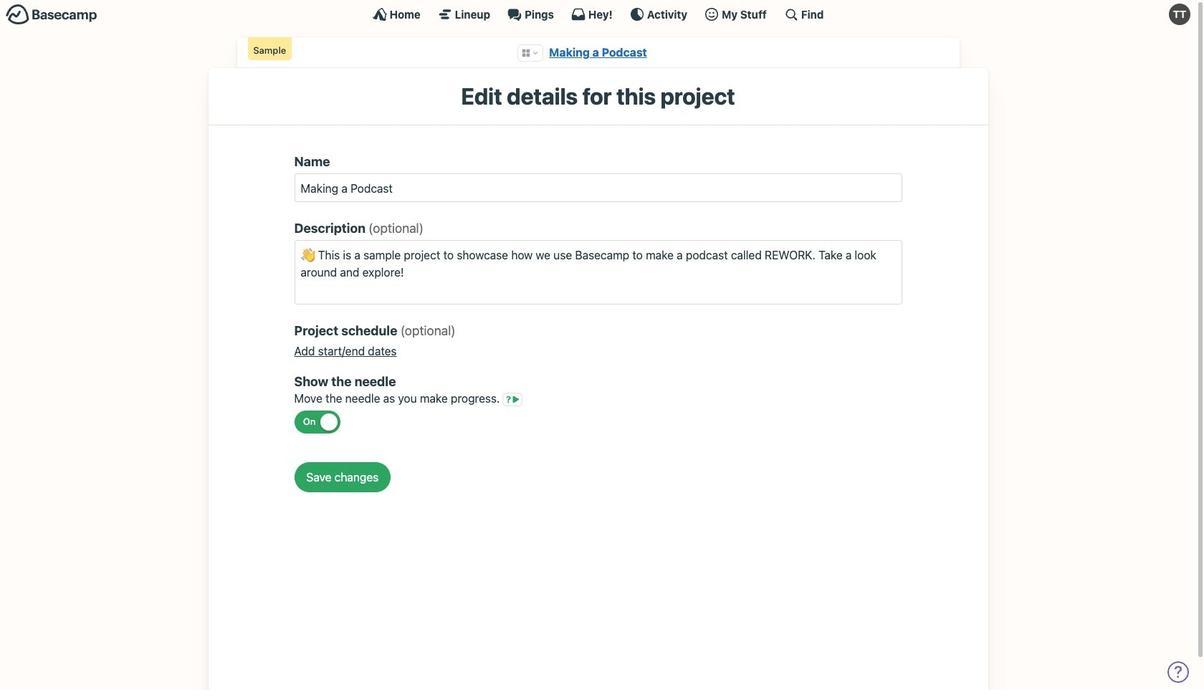 Task type: describe. For each thing, give the bounding box(es) containing it.
breadcrumb element
[[237, 37, 959, 68]]

keyboard shortcut: ⌘ + / image
[[784, 7, 798, 22]]



Task type: locate. For each thing, give the bounding box(es) containing it.
switch accounts image
[[6, 4, 97, 26]]

None submit
[[294, 462, 391, 492]]

see how it works image
[[503, 393, 523, 406]]

main element
[[0, 0, 1196, 28]]

None text field
[[294, 240, 902, 305]]

None text field
[[294, 173, 902, 202]]

terry turtle image
[[1169, 4, 1191, 25]]



Task type: vqa. For each thing, say whether or not it's contained in the screenshot.
Main Element in the top of the page
yes



